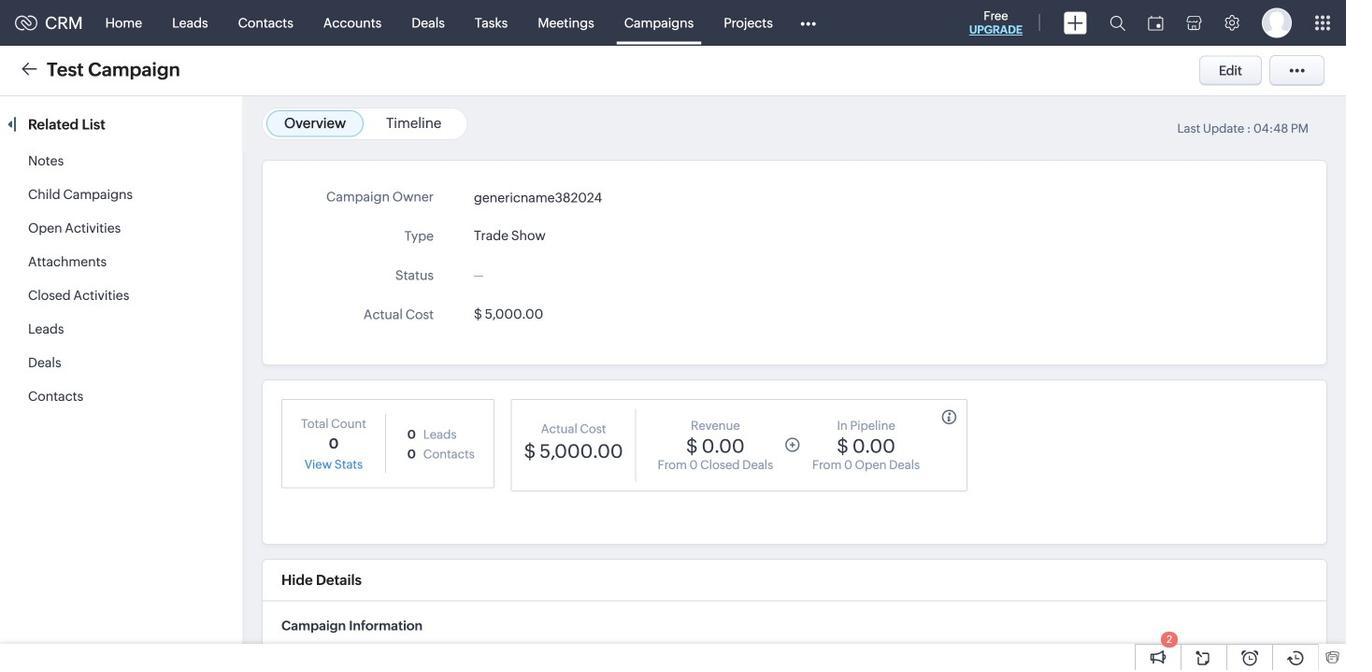 Task type: locate. For each thing, give the bounding box(es) containing it.
profile image
[[1263, 8, 1293, 38]]

logo image
[[15, 15, 37, 30]]

search image
[[1110, 15, 1126, 31]]

search element
[[1099, 0, 1137, 46]]



Task type: describe. For each thing, give the bounding box(es) containing it.
Other Modules field
[[788, 8, 829, 38]]

create menu image
[[1064, 12, 1088, 34]]

create menu element
[[1053, 0, 1099, 45]]

profile element
[[1252, 0, 1304, 45]]

calendar image
[[1149, 15, 1165, 30]]



Task type: vqa. For each thing, say whether or not it's contained in the screenshot.
profile icon
yes



